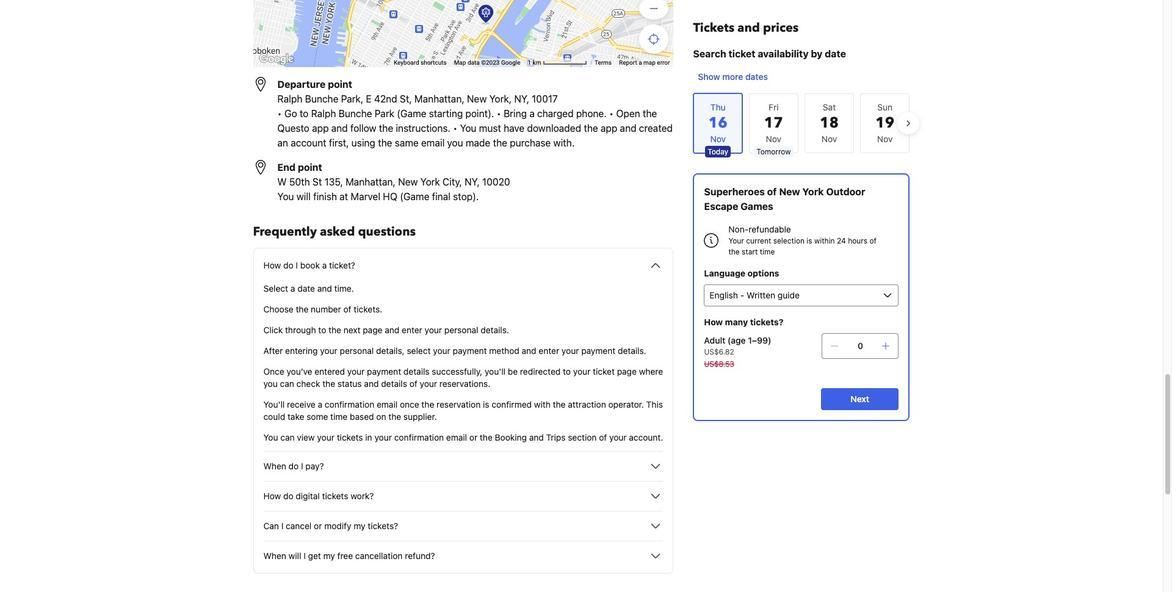 Task type: locate. For each thing, give the bounding box(es) containing it.
1 horizontal spatial ny,
[[514, 93, 529, 104]]

1 vertical spatial you
[[263, 378, 278, 389]]

nov inside fri 17 nov tomorrow
[[766, 134, 781, 144]]

how
[[263, 260, 281, 270], [704, 317, 723, 327], [263, 491, 281, 501]]

and right the status
[[364, 378, 379, 389]]

search
[[693, 48, 726, 59]]

1 vertical spatial is
[[483, 399, 489, 410]]

asked
[[320, 223, 355, 240]]

on
[[376, 411, 386, 422]]

0 horizontal spatial ny,
[[465, 176, 480, 187]]

departure point ralph bunche park, e 42nd st, manhattan, new york, ny, 10017 • go to ralph bunche park (game starting point). • bring a charged phone. • open the questo app and follow the instructions. • you must have downloaded the app and created an account first, using the same email you made the purchase with.
[[277, 79, 673, 148]]

will inside the end point w 50th st 135, manhattan, new york city, ny, 10020 you will finish at marvel hq (game final stop).
[[296, 191, 311, 202]]

enter up select
[[402, 325, 422, 335]]

1 horizontal spatial email
[[421, 137, 445, 148]]

date right by
[[825, 48, 846, 59]]

details up once
[[381, 378, 407, 389]]

and left time.
[[317, 283, 332, 294]]

3 nov from the left
[[877, 134, 893, 144]]

ny, inside departure point ralph bunche park, e 42nd st, manhattan, new york, ny, 10017 • go to ralph bunche park (game starting point). • bring a charged phone. • open the questo app and follow the instructions. • you must have downloaded the app and created an account first, using the same email you made the purchase with.
[[514, 93, 529, 104]]

1 horizontal spatial tickets?
[[750, 317, 783, 327]]

1 horizontal spatial nov
[[822, 134, 837, 144]]

you inside the end point w 50th st 135, manhattan, new york city, ny, 10020 you will finish at marvel hq (game final stop).
[[277, 191, 294, 202]]

confirmation down supplier.
[[394, 432, 444, 443]]

google
[[501, 59, 520, 66]]

how for how do i book a ticket?
[[263, 260, 281, 270]]

nov inside sat 18 nov
[[822, 134, 837, 144]]

1 vertical spatial enter
[[539, 346, 559, 356]]

you left "made" at the top left of the page
[[447, 137, 463, 148]]

new up "refundable"
[[779, 186, 800, 197]]

1 vertical spatial details.
[[618, 346, 646, 356]]

1 horizontal spatial to
[[318, 325, 326, 335]]

1 vertical spatial ny,
[[465, 176, 480, 187]]

point up st
[[298, 162, 322, 173]]

0 horizontal spatial app
[[312, 123, 329, 134]]

number
[[311, 304, 341, 314]]

finish
[[313, 191, 337, 202]]

report a map error
[[619, 59, 670, 66]]

1 horizontal spatial you
[[447, 137, 463, 148]]

1 horizontal spatial page
[[617, 366, 637, 377]]

you down could
[[263, 432, 278, 443]]

0 horizontal spatial york
[[420, 176, 440, 187]]

1 vertical spatial time
[[330, 411, 348, 422]]

0 vertical spatial personal
[[444, 325, 478, 335]]

details. up the where
[[618, 346, 646, 356]]

tickets inside dropdown button
[[322, 491, 348, 501]]

payment inside 'once you've entered your payment details successfully, you'll be redirected to your ticket page where you can check the status and details of your reservations.'
[[367, 366, 401, 377]]

when inside when do i pay? dropdown button
[[263, 461, 286, 471]]

and down open
[[620, 123, 636, 134]]

map region
[[208, 0, 677, 191]]

show more dates button
[[693, 66, 773, 88]]

to
[[300, 108, 309, 119], [318, 325, 326, 335], [563, 366, 571, 377]]

new up point).
[[467, 93, 487, 104]]

to down choose the number of tickets.
[[318, 325, 326, 335]]

1 vertical spatial tickets?
[[368, 521, 398, 531]]

how for how do digital tickets work?
[[263, 491, 281, 501]]

you inside how do i book a ticket? element
[[263, 432, 278, 443]]

payment
[[453, 346, 487, 356], [581, 346, 615, 356], [367, 366, 401, 377]]

1 vertical spatial tickets
[[322, 491, 348, 501]]

enter up redirected
[[539, 346, 559, 356]]

1 horizontal spatial or
[[469, 432, 477, 443]]

ny, up 'stop).'
[[465, 176, 480, 187]]

2 vertical spatial email
[[446, 432, 467, 443]]

bunche down "departure"
[[305, 93, 338, 104]]

1 vertical spatial can
[[280, 432, 295, 443]]

prices
[[763, 20, 799, 36]]

you've
[[287, 366, 312, 377]]

and up first, at the left top of the page
[[331, 123, 348, 134]]

0 horizontal spatial new
[[398, 176, 418, 187]]

payment down details,
[[367, 366, 401, 377]]

0 vertical spatial manhattan,
[[414, 93, 464, 104]]

how up select
[[263, 260, 281, 270]]

1 vertical spatial manhattan,
[[346, 176, 395, 187]]

adult (age 1–99) us$6.82
[[704, 335, 771, 357]]

region
[[683, 88, 920, 159]]

when will i get my free cancellation refund?
[[263, 551, 435, 561]]

point up park,
[[328, 79, 352, 90]]

next button
[[821, 388, 899, 410]]

email up on
[[377, 399, 398, 410]]

0 vertical spatial is
[[807, 236, 812, 245]]

0 horizontal spatial payment
[[367, 366, 401, 377]]

time down current
[[760, 247, 775, 256]]

language
[[704, 268, 745, 278]]

manhattan, inside the end point w 50th st 135, manhattan, new york city, ny, 10020 you will finish at marvel hq (game final stop).
[[346, 176, 395, 187]]

map
[[454, 59, 466, 66]]

1 vertical spatial ralph
[[311, 108, 336, 119]]

you down w
[[277, 191, 294, 202]]

same
[[395, 137, 419, 148]]

or inside how do i book a ticket? element
[[469, 432, 477, 443]]

tickets left in
[[337, 432, 363, 443]]

1 horizontal spatial personal
[[444, 325, 478, 335]]

fri 17 nov tomorrow
[[757, 102, 791, 156]]

app up account
[[312, 123, 329, 134]]

10020
[[482, 176, 510, 187]]

0 horizontal spatial my
[[323, 551, 335, 561]]

the up supplier.
[[421, 399, 434, 410]]

page left the where
[[617, 366, 637, 377]]

1 horizontal spatial ticket
[[729, 48, 755, 59]]

the inside non-refundable your current selection is within 24 hours of the start time
[[729, 247, 740, 256]]

will left get
[[289, 551, 301, 561]]

or
[[469, 432, 477, 443], [314, 521, 322, 531]]

to right redirected
[[563, 366, 571, 377]]

1 app from the left
[[312, 123, 329, 134]]

24
[[837, 236, 846, 245]]

ticket up attraction
[[593, 366, 615, 377]]

time right some
[[330, 411, 348, 422]]

ny, up bring
[[514, 93, 529, 104]]

1 km button
[[524, 59, 591, 67]]

to right "go" at the left of page
[[300, 108, 309, 119]]

2 horizontal spatial payment
[[581, 346, 615, 356]]

1 vertical spatial do
[[289, 461, 299, 471]]

page right next
[[363, 325, 382, 335]]

when down can
[[263, 551, 286, 561]]

section
[[568, 432, 597, 443]]

nov for 18
[[822, 134, 837, 144]]

sun 19 nov
[[875, 102, 894, 144]]

is
[[807, 236, 812, 245], [483, 399, 489, 410]]

do left the book in the left of the page
[[283, 260, 293, 270]]

of up the games
[[767, 186, 777, 197]]

0 vertical spatial tickets?
[[750, 317, 783, 327]]

when left pay?
[[263, 461, 286, 471]]

point inside departure point ralph bunche park, e 42nd st, manhattan, new york, ny, 10017 • go to ralph bunche park (game starting point). • bring a charged phone. • open the questo app and follow the instructions. • you must have downloaded the app and created an account first, using the same email you made the purchase with.
[[328, 79, 352, 90]]

us$8.53
[[704, 360, 734, 369]]

how up adult
[[704, 317, 723, 327]]

and left 'trips'
[[529, 432, 544, 443]]

0 horizontal spatial personal
[[340, 346, 374, 356]]

sat 18 nov
[[820, 102, 839, 144]]

1 vertical spatial you
[[277, 191, 294, 202]]

the inside 'once you've entered your payment details successfully, you'll be redirected to your ticket page where you can check the status and details of your reservations.'
[[322, 378, 335, 389]]

0 horizontal spatial point
[[298, 162, 322, 173]]

1 vertical spatial point
[[298, 162, 322, 173]]

nov up tomorrow
[[766, 134, 781, 144]]

when for when will i get my free cancellation refund?
[[263, 551, 286, 561]]

point).
[[465, 108, 494, 119]]

1 vertical spatial (game
[[400, 191, 429, 202]]

work?
[[351, 491, 374, 501]]

0 vertical spatial date
[[825, 48, 846, 59]]

• left open
[[609, 108, 614, 119]]

0 horizontal spatial confirmation
[[325, 399, 374, 410]]

personal up after entering your personal details, select your payment method and enter your payment details.
[[444, 325, 478, 335]]

do left digital
[[283, 491, 293, 501]]

confirmation up based
[[325, 399, 374, 410]]

the down "must"
[[493, 137, 507, 148]]

do inside dropdown button
[[283, 491, 293, 501]]

bunche down park,
[[339, 108, 372, 119]]

can left view
[[280, 432, 295, 443]]

tickets? inside dropdown button
[[368, 521, 398, 531]]

shortcuts
[[421, 59, 447, 66]]

0 horizontal spatial manhattan,
[[346, 176, 395, 187]]

my
[[354, 521, 365, 531], [323, 551, 335, 561]]

a inside departure point ralph bunche park, e 42nd st, manhattan, new york, ny, 10017 • go to ralph bunche park (game starting point). • bring a charged phone. • open the questo app and follow the instructions. • you must have downloaded the app and created an account first, using the same email you made the purchase with.
[[529, 108, 535, 119]]

nov down 19
[[877, 134, 893, 144]]

will down 50th
[[296, 191, 311, 202]]

is inside you'll receive a confirmation email once the reservation is confirmed with the attraction operator. this could take some time based on the supplier.
[[483, 399, 489, 410]]

2 vertical spatial to
[[563, 366, 571, 377]]

0 vertical spatial you
[[460, 123, 477, 134]]

the
[[643, 108, 657, 119], [379, 123, 393, 134], [584, 123, 598, 134], [378, 137, 392, 148], [493, 137, 507, 148], [729, 247, 740, 256], [296, 304, 309, 314], [329, 325, 341, 335], [322, 378, 335, 389], [421, 399, 434, 410], [553, 399, 566, 410], [388, 411, 401, 422], [480, 432, 493, 443]]

will inside dropdown button
[[289, 551, 301, 561]]

0 horizontal spatial or
[[314, 521, 322, 531]]

is left within
[[807, 236, 812, 245]]

or right cancel at the bottom left of page
[[314, 521, 322, 531]]

the down entered
[[322, 378, 335, 389]]

new down same
[[398, 176, 418, 187]]

a inside dropdown button
[[322, 260, 327, 270]]

0 vertical spatial will
[[296, 191, 311, 202]]

2 horizontal spatial to
[[563, 366, 571, 377]]

click through to the next page and enter your personal details.
[[263, 325, 509, 335]]

to inside 'once you've entered your payment details successfully, you'll be redirected to your ticket page where you can check the status and details of your reservations.'
[[563, 366, 571, 377]]

ralph up "go" at the left of page
[[277, 93, 302, 104]]

2 vertical spatial how
[[263, 491, 281, 501]]

is inside non-refundable your current selection is within 24 hours of the start time
[[807, 236, 812, 245]]

0 horizontal spatial time
[[330, 411, 348, 422]]

phone.
[[576, 108, 607, 119]]

0 horizontal spatial nov
[[766, 134, 781, 144]]

redirected
[[520, 366, 561, 377]]

follow
[[350, 123, 376, 134]]

tickets?
[[750, 317, 783, 327], [368, 521, 398, 531]]

with.
[[553, 137, 575, 148]]

personal
[[444, 325, 478, 335], [340, 346, 374, 356]]

(game inside departure point ralph bunche park, e 42nd st, manhattan, new york, ny, 10017 • go to ralph bunche park (game starting point). • bring a charged phone. • open the questo app and follow the instructions. • you must have downloaded the app and created an account first, using the same email you made the purchase with.
[[397, 108, 426, 119]]

1 vertical spatial will
[[289, 551, 301, 561]]

point for bunche
[[328, 79, 352, 90]]

0 vertical spatial page
[[363, 325, 382, 335]]

i for book
[[296, 260, 298, 270]]

and
[[738, 20, 760, 36], [331, 123, 348, 134], [620, 123, 636, 134], [317, 283, 332, 294], [385, 325, 399, 335], [522, 346, 536, 356], [364, 378, 379, 389], [529, 432, 544, 443]]

report
[[619, 59, 637, 66]]

personal down next
[[340, 346, 374, 356]]

0 horizontal spatial page
[[363, 325, 382, 335]]

payment up successfully,
[[453, 346, 487, 356]]

york,
[[489, 93, 512, 104]]

w
[[277, 176, 287, 187]]

nov inside sun 19 nov
[[877, 134, 893, 144]]

0 vertical spatial email
[[421, 137, 445, 148]]

after entering your personal details, select your payment method and enter your payment details.
[[263, 346, 646, 356]]

you up "made" at the top left of the page
[[460, 123, 477, 134]]

the down park
[[379, 123, 393, 134]]

1 horizontal spatial app
[[601, 123, 617, 134]]

choose the number of tickets.
[[263, 304, 382, 314]]

email down you'll receive a confirmation email once the reservation is confirmed with the attraction operator. this could take some time based on the supplier.
[[446, 432, 467, 443]]

1 horizontal spatial my
[[354, 521, 365, 531]]

1 horizontal spatial point
[[328, 79, 352, 90]]

1 vertical spatial email
[[377, 399, 398, 410]]

tickets? up 1–99) at right
[[750, 317, 783, 327]]

1 horizontal spatial confirmation
[[394, 432, 444, 443]]

i left get
[[304, 551, 306, 561]]

how inside dropdown button
[[263, 260, 281, 270]]

i
[[296, 260, 298, 270], [301, 461, 303, 471], [281, 521, 283, 531], [304, 551, 306, 561]]

0 vertical spatial time
[[760, 247, 775, 256]]

i left pay?
[[301, 461, 303, 471]]

1 vertical spatial details
[[381, 378, 407, 389]]

2 horizontal spatial nov
[[877, 134, 893, 144]]

date inside how do i book a ticket? element
[[297, 283, 315, 294]]

could
[[263, 411, 285, 422]]

0 vertical spatial details.
[[481, 325, 509, 335]]

0 horizontal spatial to
[[300, 108, 309, 119]]

york left outdoor
[[802, 186, 824, 197]]

refund?
[[405, 551, 435, 561]]

ny, inside the end point w 50th st 135, manhattan, new york city, ny, 10020 you will finish at marvel hq (game final stop).
[[465, 176, 480, 187]]

tickets inside how do i book a ticket? element
[[337, 432, 363, 443]]

• down york, on the top left of page
[[497, 108, 501, 119]]

km
[[533, 59, 541, 66]]

1 horizontal spatial details.
[[618, 346, 646, 356]]

1 horizontal spatial time
[[760, 247, 775, 256]]

1 horizontal spatial is
[[807, 236, 812, 245]]

1 horizontal spatial york
[[802, 186, 824, 197]]

date
[[825, 48, 846, 59], [297, 283, 315, 294]]

1 horizontal spatial new
[[467, 93, 487, 104]]

1 nov from the left
[[766, 134, 781, 144]]

0 vertical spatial tickets
[[337, 432, 363, 443]]

a right the book in the left of the page
[[322, 260, 327, 270]]

1 vertical spatial my
[[323, 551, 335, 561]]

page inside 'once you've entered your payment details successfully, you'll be redirected to your ticket page where you can check the status and details of your reservations.'
[[617, 366, 637, 377]]

0 vertical spatial do
[[283, 260, 293, 270]]

(game
[[397, 108, 426, 119], [400, 191, 429, 202]]

confirmation inside you'll receive a confirmation email once the reservation is confirmed with the attraction operator. this could take some time based on the supplier.
[[325, 399, 374, 410]]

can down you've
[[280, 378, 294, 389]]

1 vertical spatial page
[[617, 366, 637, 377]]

my right get
[[323, 551, 335, 561]]

0 vertical spatial how
[[263, 260, 281, 270]]

1 horizontal spatial enter
[[539, 346, 559, 356]]

hours
[[848, 236, 868, 245]]

the down your
[[729, 247, 740, 256]]

of inside the "superheroes of new york outdoor escape games"
[[767, 186, 777, 197]]

0 vertical spatial point
[[328, 79, 352, 90]]

book
[[300, 260, 320, 270]]

0 vertical spatial ticket
[[729, 48, 755, 59]]

1 vertical spatial or
[[314, 521, 322, 531]]

ralph
[[277, 93, 302, 104], [311, 108, 336, 119]]

2 nov from the left
[[822, 134, 837, 144]]

can i cancel or modify my tickets?
[[263, 521, 398, 531]]

(game down st,
[[397, 108, 426, 119]]

1 vertical spatial ticket
[[593, 366, 615, 377]]

i left the book in the left of the page
[[296, 260, 298, 270]]

details.
[[481, 325, 509, 335], [618, 346, 646, 356]]

2 when from the top
[[263, 551, 286, 561]]

a inside you'll receive a confirmation email once the reservation is confirmed with the attraction operator. this could take some time based on the supplier.
[[318, 399, 322, 410]]

1 when from the top
[[263, 461, 286, 471]]

starting
[[429, 108, 463, 119]]

map
[[643, 59, 656, 66]]

refundable
[[749, 224, 791, 234]]

do for book
[[283, 260, 293, 270]]

• down starting at the left
[[453, 123, 457, 134]]

instructions.
[[396, 123, 450, 134]]

0 vertical spatial you
[[447, 137, 463, 148]]

ralph right "go" at the left of page
[[311, 108, 336, 119]]

details,
[[376, 346, 405, 356]]

how do i book a ticket? element
[[263, 273, 663, 444]]

time
[[760, 247, 775, 256], [330, 411, 348, 422]]

when inside when will i get my free cancellation refund? dropdown button
[[263, 551, 286, 561]]

payment up attraction
[[581, 346, 615, 356]]

how inside dropdown button
[[263, 491, 281, 501]]

non-refundable your current selection is within 24 hours of the start time
[[729, 224, 877, 256]]

how up can
[[263, 491, 281, 501]]

tickets? up cancellation at the bottom left of the page
[[368, 521, 398, 531]]

email inside departure point ralph bunche park, e 42nd st, manhattan, new york, ny, 10017 • go to ralph bunche park (game starting point). • bring a charged phone. • open the questo app and follow the instructions. • you must have downloaded the app and created an account first, using the same email you made the purchase with.
[[421, 137, 445, 148]]

when do i pay? button
[[263, 459, 663, 474]]

(game right hq
[[400, 191, 429, 202]]

2 horizontal spatial new
[[779, 186, 800, 197]]

1 vertical spatial how
[[704, 317, 723, 327]]

1 horizontal spatial payment
[[453, 346, 487, 356]]

tickets left work?
[[322, 491, 348, 501]]

1 vertical spatial bunche
[[339, 108, 372, 119]]

do left pay?
[[289, 461, 299, 471]]

bunche
[[305, 93, 338, 104], [339, 108, 372, 119]]

can inside 'once you've entered your payment details successfully, you'll be redirected to your ticket page where you can check the status and details of your reservations.'
[[280, 378, 294, 389]]

0 vertical spatial when
[[263, 461, 286, 471]]

enter
[[402, 325, 422, 335], [539, 346, 559, 356]]

of up once
[[409, 378, 417, 389]]

0 horizontal spatial ralph
[[277, 93, 302, 104]]

selection
[[773, 236, 805, 245]]

once
[[400, 399, 419, 410]]

st
[[313, 176, 322, 187]]

method
[[489, 346, 519, 356]]

0 vertical spatial confirmation
[[325, 399, 374, 410]]

0 vertical spatial can
[[280, 378, 294, 389]]

(game inside the end point w 50th st 135, manhattan, new york city, ny, 10020 you will finish at marvel hq (game final stop).
[[400, 191, 429, 202]]

0 horizontal spatial is
[[483, 399, 489, 410]]

or down you'll receive a confirmation email once the reservation is confirmed with the attraction operator. this could take some time based on the supplier.
[[469, 432, 477, 443]]

view
[[297, 432, 315, 443]]

choose
[[263, 304, 293, 314]]

questions
[[358, 223, 416, 240]]

2 vertical spatial do
[[283, 491, 293, 501]]

0 vertical spatial to
[[300, 108, 309, 119]]

0 vertical spatial ralph
[[277, 93, 302, 104]]

1 horizontal spatial date
[[825, 48, 846, 59]]

1 horizontal spatial manhattan,
[[414, 93, 464, 104]]

0 horizontal spatial ticket
[[593, 366, 615, 377]]

details down select
[[403, 366, 430, 377]]

0 vertical spatial (game
[[397, 108, 426, 119]]

of right hours
[[870, 236, 877, 245]]

email inside you'll receive a confirmation email once the reservation is confirmed with the attraction operator. this could take some time based on the supplier.
[[377, 399, 398, 410]]

a up some
[[318, 399, 322, 410]]

point inside the end point w 50th st 135, manhattan, new york city, ny, 10020 you will finish at marvel hq (game final stop).
[[298, 162, 322, 173]]

details. up the method at the left bottom of the page
[[481, 325, 509, 335]]



Task type: describe. For each thing, give the bounding box(es) containing it.
135,
[[325, 176, 343, 187]]

pay?
[[305, 461, 324, 471]]

time inside you'll receive a confirmation email once the reservation is confirmed with the attraction operator. this could take some time based on the supplier.
[[330, 411, 348, 422]]

confirmed
[[492, 399, 532, 410]]

the down phone.
[[584, 123, 598, 134]]

the right on
[[388, 411, 401, 422]]

escape
[[704, 201, 738, 212]]

2 app from the left
[[601, 123, 617, 134]]

point for 50th
[[298, 162, 322, 173]]

2 horizontal spatial email
[[446, 432, 467, 443]]

of inside non-refundable your current selection is within 24 hours of the start time
[[870, 236, 877, 245]]

an
[[277, 137, 288, 148]]

york inside the end point w 50th st 135, manhattan, new york city, ny, 10020 you will finish at marvel hq (game final stop).
[[420, 176, 440, 187]]

of inside 'once you've entered your payment details successfully, you'll be redirected to your ticket page where you can check the status and details of your reservations.'
[[409, 378, 417, 389]]

trips
[[546, 432, 566, 443]]

free
[[337, 551, 353, 561]]

availability
[[758, 48, 809, 59]]

york inside the "superheroes of new york outdoor escape games"
[[802, 186, 824, 197]]

entered
[[315, 366, 345, 377]]

keyboard shortcuts button
[[394, 59, 447, 67]]

10017
[[532, 93, 558, 104]]

the left next
[[329, 325, 341, 335]]

the left same
[[378, 137, 392, 148]]

dates
[[745, 71, 768, 82]]

city,
[[443, 176, 462, 187]]

this
[[646, 399, 663, 410]]

and up details,
[[385, 325, 399, 335]]

marvel
[[351, 191, 380, 202]]

e
[[366, 93, 372, 104]]

50th
[[289, 176, 310, 187]]

adult
[[704, 335, 725, 346]]

i for pay?
[[301, 461, 303, 471]]

do for pay?
[[289, 461, 299, 471]]

more
[[722, 71, 743, 82]]

report a map error link
[[619, 59, 670, 66]]

you inside departure point ralph bunche park, e 42nd st, manhattan, new york, ny, 10017 • go to ralph bunche park (game starting point). • bring a charged phone. • open the questo app and follow the instructions. • you must have downloaded the app and created an account first, using the same email you made the purchase with.
[[447, 137, 463, 148]]

and left prices
[[738, 20, 760, 36]]

map data ©2023 google
[[454, 59, 520, 66]]

0 vertical spatial details
[[403, 366, 430, 377]]

search ticket availability by date
[[693, 48, 846, 59]]

your
[[729, 236, 744, 245]]

1 horizontal spatial ralph
[[311, 108, 336, 119]]

terms link
[[595, 59, 612, 66]]

17
[[764, 113, 783, 133]]

time inside non-refundable your current selection is within 24 hours of the start time
[[760, 247, 775, 256]]

when for when do i pay?
[[263, 461, 286, 471]]

questo
[[277, 123, 309, 134]]

nov for 17
[[766, 134, 781, 144]]

©2023
[[481, 59, 500, 66]]

i for get
[[304, 551, 306, 561]]

new inside the end point w 50th st 135, manhattan, new york city, ny, 10020 you will finish at marvel hq (game final stop).
[[398, 176, 418, 187]]

0
[[858, 341, 863, 351]]

42nd
[[374, 93, 397, 104]]

how do digital tickets work?
[[263, 491, 374, 501]]

new inside departure point ralph bunche park, e 42nd st, manhattan, new york, ny, 10017 • go to ralph bunche park (game starting point). • bring a charged phone. • open the questo app and follow the instructions. • you must have downloaded the app and created an account first, using the same email you made the purchase with.
[[467, 93, 487, 104]]

reservations.
[[439, 378, 490, 389]]

(age
[[728, 335, 746, 346]]

ticket inside 'once you've entered your payment details successfully, you'll be redirected to your ticket page where you can check the status and details of your reservations.'
[[593, 366, 615, 377]]

after
[[263, 346, 283, 356]]

a right select
[[291, 283, 295, 294]]

frequently
[[253, 223, 317, 240]]

charged
[[537, 108, 574, 119]]

error
[[657, 59, 670, 66]]

do for tickets
[[283, 491, 293, 501]]

0 horizontal spatial details.
[[481, 325, 509, 335]]

once
[[263, 366, 284, 377]]

first,
[[329, 137, 349, 148]]

operator.
[[608, 399, 644, 410]]

keyboard shortcuts
[[394, 59, 447, 66]]

once you've entered your payment details successfully, you'll be redirected to your ticket page where you can check the status and details of your reservations.
[[263, 366, 663, 389]]

modify
[[324, 521, 351, 531]]

park
[[375, 108, 394, 119]]

non-
[[729, 224, 749, 234]]

0 vertical spatial enter
[[402, 325, 422, 335]]

manhattan, inside departure point ralph bunche park, e 42nd st, manhattan, new york, ny, 10017 • go to ralph bunche park (game starting point). • bring a charged phone. • open the questo app and follow the instructions. • you must have downloaded the app and created an account first, using the same email you made the purchase with.
[[414, 93, 464, 104]]

and inside 'once you've entered your payment details successfully, you'll be redirected to your ticket page where you can check the status and details of your reservations.'
[[364, 378, 379, 389]]

downloaded
[[527, 123, 581, 134]]

i right can
[[281, 521, 283, 531]]

by
[[811, 48, 823, 59]]

of left tickets.
[[343, 304, 351, 314]]

many
[[725, 317, 748, 327]]

be
[[508, 366, 518, 377]]

select a date and time.
[[263, 283, 354, 294]]

purchase
[[510, 137, 551, 148]]

with
[[534, 399, 551, 410]]

start
[[742, 247, 758, 256]]

receive
[[287, 399, 315, 410]]

current
[[746, 236, 771, 245]]

the up created
[[643, 108, 657, 119]]

next
[[344, 325, 360, 335]]

you'll
[[263, 399, 285, 410]]

fri
[[769, 102, 779, 112]]

how do i book a ticket?
[[263, 260, 355, 270]]

1 vertical spatial to
[[318, 325, 326, 335]]

check
[[296, 378, 320, 389]]

region containing 17
[[683, 88, 920, 159]]

show
[[698, 71, 720, 82]]

superheroes of new york outdoor escape games
[[704, 186, 865, 212]]

booking
[[495, 432, 527, 443]]

or inside dropdown button
[[314, 521, 322, 531]]

nov for 19
[[877, 134, 893, 144]]

19
[[875, 113, 894, 133]]

1 km
[[528, 59, 543, 66]]

reservation
[[437, 399, 481, 410]]

to inside departure point ralph bunche park, e 42nd st, manhattan, new york, ny, 10017 • go to ralph bunche park (game starting point). • bring a charged phone. • open the questo app and follow the instructions. • you must have downloaded the app and created an account first, using the same email you made the purchase with.
[[300, 108, 309, 119]]

the left booking
[[480, 432, 493, 443]]

games
[[741, 201, 773, 212]]

you can view your tickets in your confirmation email or the booking and trips section of your account.
[[263, 432, 663, 443]]

a left map
[[639, 59, 642, 66]]

you inside departure point ralph bunche park, e 42nd st, manhattan, new york, ny, 10017 • go to ralph bunche park (game starting point). • bring a charged phone. • open the questo app and follow the instructions. • you must have downloaded the app and created an account first, using the same email you made the purchase with.
[[460, 123, 477, 134]]

tickets
[[693, 20, 734, 36]]

outdoor
[[826, 186, 865, 197]]

end
[[277, 162, 295, 173]]

0 vertical spatial bunche
[[305, 93, 338, 104]]

can i cancel or modify my tickets? button
[[263, 519, 663, 534]]

hq
[[383, 191, 397, 202]]

the up the through
[[296, 304, 309, 314]]

time.
[[334, 283, 354, 294]]

some
[[307, 411, 328, 422]]

• left "go" at the left of page
[[277, 108, 282, 119]]

bring
[[504, 108, 527, 119]]

google image
[[256, 51, 296, 67]]

the right with
[[553, 399, 566, 410]]

created
[[639, 123, 673, 134]]

you inside 'once you've entered your payment details successfully, you'll be redirected to your ticket page where you can check the status and details of your reservations.'
[[263, 378, 278, 389]]

0 vertical spatial my
[[354, 521, 365, 531]]

departure
[[277, 79, 326, 90]]

new inside the "superheroes of new york outdoor escape games"
[[779, 186, 800, 197]]

next
[[851, 394, 869, 404]]

where
[[639, 366, 663, 377]]

how for how many tickets?
[[704, 317, 723, 327]]

18
[[820, 113, 839, 133]]

of right section
[[599, 432, 607, 443]]

open
[[616, 108, 640, 119]]

and up redirected
[[522, 346, 536, 356]]

tickets.
[[354, 304, 382, 314]]



Task type: vqa. For each thing, say whether or not it's contained in the screenshot.
Adults
no



